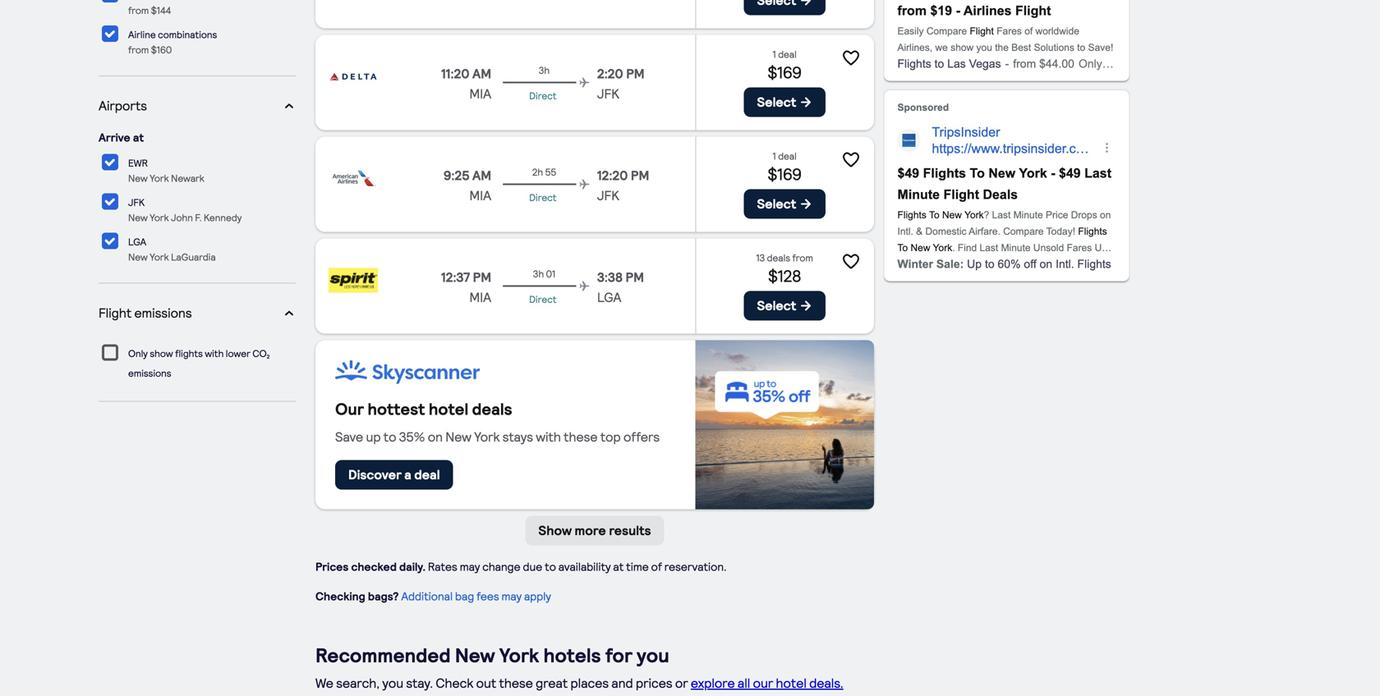 Task type: describe. For each thing, give the bounding box(es) containing it.
$169 for 2:20 pm jfk
[[768, 63, 802, 83]]

deal for 12:20 pm
[[778, 150, 797, 162]]

3:38
[[597, 270, 623, 285]]

13 deals from $128
[[756, 252, 813, 286]]

a
[[404, 467, 411, 483]]

new york newark
[[128, 173, 204, 184]]

$160
[[151, 44, 172, 56]]

spirit airlines image
[[329, 268, 378, 293]]

lga inside 3:38 pm lga
[[597, 290, 621, 306]]

United checkbox
[[102, 0, 118, 2]]

our hottest hotel deals
[[335, 400, 512, 419]]

1 rtl support__ywe2m image from the top
[[799, 0, 812, 7]]

pm for 12:20 pm jfk
[[631, 168, 649, 184]]

york for john
[[150, 212, 169, 224]]

1 vertical spatial at
[[613, 560, 624, 574]]

direct for 9:25 am mia
[[529, 192, 557, 204]]

prices checked daily. rates may change due to availability at time of reservation.
[[315, 560, 727, 574]]

2h
[[532, 166, 543, 178]]

mia for 11:20 am mia
[[469, 86, 491, 102]]

from $160
[[128, 44, 172, 56]]

york for newark
[[150, 173, 169, 184]]

rtl support__ywe2m image for 2:20 pm
[[799, 96, 812, 109]]

john
[[171, 212, 193, 224]]

show
[[538, 523, 572, 539]]

check
[[436, 676, 473, 692]]

hotel inside recommended new york hotels for you we search, you stay. check out these great places and prices or explore all our hotel deals.
[[776, 676, 807, 692]]

35%
[[399, 430, 425, 445]]

up
[[366, 430, 381, 445]]

9:25 am mia
[[444, 168, 491, 204]]

13
[[756, 252, 765, 264]]

show more results
[[538, 523, 651, 539]]

1 for 2:20 pm jfk
[[773, 48, 776, 60]]

select for 12:20 pm jfk
[[757, 196, 796, 212]]

only show flights with lower co₂ emissions
[[128, 348, 270, 380]]

12:20
[[597, 168, 628, 184]]

york for laguardia
[[150, 251, 169, 263]]

checking
[[315, 590, 365, 604]]

new inside recommended new york hotels for you we search, you stay. check out these great places and prices or explore all our hotel deals.
[[455, 644, 495, 668]]

our
[[753, 676, 773, 692]]

EWR checkbox
[[102, 154, 118, 171]]

additional bag fees may apply link
[[399, 590, 551, 604]]

due
[[523, 560, 542, 574]]

0 vertical spatial hotel
[[429, 400, 468, 419]]

airports
[[99, 98, 147, 114]]

rtl support__ywe2m image for 12:20 pm
[[799, 198, 812, 211]]

we
[[315, 676, 333, 692]]

time
[[626, 560, 649, 574]]

from for from $144
[[128, 4, 149, 16]]

emissions inside dropdown button
[[134, 306, 192, 321]]

12:37
[[441, 270, 470, 285]]

delta image
[[329, 64, 378, 89]]

rates
[[428, 560, 457, 574]]

kennedy
[[204, 212, 242, 224]]

reservation.
[[664, 560, 727, 574]]

out
[[476, 676, 496, 692]]

offers
[[623, 430, 660, 445]]

0 vertical spatial may
[[460, 560, 480, 574]]

11:20
[[441, 66, 469, 82]]

1 vertical spatial may
[[501, 590, 522, 604]]

for
[[605, 644, 632, 668]]

deal for 2:20 pm
[[778, 48, 797, 60]]

show
[[150, 348, 173, 360]]

additional
[[401, 590, 453, 604]]

0 vertical spatial at
[[133, 130, 144, 144]]

1 vertical spatial deals
[[472, 400, 512, 419]]

save flight from miami to new york image for 2:20 pm
[[841, 48, 861, 68]]

$144
[[151, 4, 171, 16]]

2h 55
[[532, 166, 556, 178]]

combinations
[[158, 29, 217, 40]]

newark
[[171, 173, 204, 184]]

recommended
[[315, 644, 451, 668]]

availability
[[558, 560, 611, 574]]

flipped__yjyym image
[[283, 307, 296, 320]]

save up to 35% on new york stays with these top offers
[[335, 430, 660, 445]]

all
[[738, 676, 750, 692]]

flight emissions button
[[99, 290, 296, 336]]

laguardia
[[171, 251, 216, 263]]

1 horizontal spatial with
[[536, 430, 561, 445]]

0 horizontal spatial you
[[382, 676, 403, 692]]

checked
[[351, 560, 397, 574]]

save flight from miami to new york image for 12:20 pm
[[841, 150, 861, 170]]

deals.
[[809, 676, 843, 692]]

apply
[[524, 590, 551, 604]]

0 vertical spatial lga
[[128, 236, 146, 248]]

1 horizontal spatial to
[[545, 560, 556, 574]]

11:20 am mia
[[441, 66, 491, 102]]

$169 for 12:20 pm jfk
[[768, 165, 802, 184]]

explore all our hotel deals. link
[[691, 676, 843, 692]]

12:20 pm jfk
[[597, 168, 649, 204]]

1 for 12:20 pm jfk
[[773, 150, 776, 162]]

01
[[546, 268, 555, 280]]

0 vertical spatial to
[[383, 430, 396, 445]]

Only show flights with lower CO₂ emissions checkbox
[[102, 345, 118, 361]]

12:37 pm mia
[[441, 270, 491, 306]]

flight
[[99, 306, 132, 321]]

american airlines image
[[329, 166, 378, 191]]

new right the on
[[445, 430, 471, 445]]

1 deal $169 for 12:20 pm jfk
[[768, 150, 802, 184]]

discover
[[348, 467, 401, 483]]

jfk for 2:20 pm jfk
[[597, 86, 619, 102]]

55
[[545, 166, 556, 178]]

daily.
[[399, 560, 426, 574]]

change
[[482, 560, 520, 574]]

more
[[575, 523, 606, 539]]



Task type: locate. For each thing, give the bounding box(es) containing it.
and
[[611, 676, 633, 692]]

1 vertical spatial lga
[[597, 290, 621, 306]]

york left newark
[[150, 173, 169, 184]]

these
[[564, 430, 598, 445], [499, 676, 533, 692]]

stays
[[503, 430, 533, 445]]

with left lower in the left of the page
[[205, 348, 224, 360]]

you
[[637, 644, 669, 668], [382, 676, 403, 692]]

1 vertical spatial emissions
[[128, 368, 171, 380]]

york up great
[[499, 644, 539, 668]]

these left "top"
[[564, 430, 598, 445]]

1 mia from the top
[[469, 86, 491, 102]]

new for new york laguardia
[[128, 251, 148, 263]]

to right up
[[383, 430, 396, 445]]

explore
[[691, 676, 735, 692]]

3h for 3h 01
[[533, 268, 544, 280]]

direct for 12:37 pm mia
[[529, 293, 557, 305]]

our
[[335, 400, 364, 419]]

1 horizontal spatial you
[[637, 644, 669, 668]]

3h
[[539, 64, 550, 76], [533, 268, 544, 280]]

1 vertical spatial 3h
[[533, 268, 544, 280]]

rtl support__ywe2m image for 3:38 pm
[[799, 299, 812, 313]]

deals inside 13 deals from $128
[[767, 252, 790, 264]]

new down ewr
[[128, 173, 148, 184]]

arrive at
[[99, 130, 144, 144]]

york
[[150, 173, 169, 184], [150, 212, 169, 224], [150, 251, 169, 263], [474, 430, 500, 445], [499, 644, 539, 668]]

0 vertical spatial 3h
[[539, 64, 550, 76]]

from inside 13 deals from $128
[[792, 252, 813, 264]]

select button for 12:20 pm jfk
[[744, 189, 826, 219]]

2 mia from the top
[[469, 188, 491, 204]]

am for 11:20 am mia
[[472, 66, 491, 82]]

2 select from the top
[[757, 196, 796, 212]]

1 vertical spatial with
[[536, 430, 561, 445]]

0 horizontal spatial deals
[[472, 400, 512, 419]]

2 vertical spatial direct
[[529, 293, 557, 305]]

0 vertical spatial emissions
[[134, 306, 192, 321]]

pm inside 2:20 pm jfk
[[626, 66, 645, 82]]

mia inside '9:25 am mia'
[[469, 188, 491, 204]]

1 horizontal spatial may
[[501, 590, 522, 604]]

lga
[[128, 236, 146, 248], [597, 290, 621, 306]]

at right 'arrive'
[[133, 130, 144, 144]]

with inside "only show flights with lower co₂ emissions"
[[205, 348, 224, 360]]

0 vertical spatial from
[[128, 4, 149, 16]]

0 horizontal spatial may
[[460, 560, 480, 574]]

pm right 2:20
[[626, 66, 645, 82]]

deals up save up to 35% on new york stays with these top offers at the left bottom of page
[[472, 400, 512, 419]]

york left "stays"
[[474, 430, 500, 445]]

you left stay.
[[382, 676, 403, 692]]

am right '9:25'
[[472, 168, 491, 184]]

1 select button from the top
[[744, 87, 826, 117]]

with right "stays"
[[536, 430, 561, 445]]

9:25
[[444, 168, 469, 184]]

fees
[[476, 590, 499, 604]]

airline combinations
[[128, 29, 217, 40]]

hotel
[[429, 400, 468, 419], [776, 676, 807, 692]]

1 horizontal spatial lga
[[597, 290, 621, 306]]

2 vertical spatial mia
[[469, 290, 491, 306]]

select button for 2:20 pm jfk
[[744, 87, 826, 117]]

LGA checkbox
[[102, 233, 118, 249]]

select for 3:38 pm lga
[[757, 298, 796, 314]]

prices
[[636, 676, 672, 692]]

hottest
[[368, 400, 425, 419]]

2 1 deal $169 from the top
[[768, 150, 802, 184]]

these inside recommended new york hotels for you we search, you stay. check out these great places and prices or explore all our hotel deals.
[[499, 676, 533, 692]]

save flight from miami to new york image for 3:38 pm
[[841, 252, 861, 271]]

pm right 3:38
[[626, 270, 644, 285]]

select button for 3:38 pm lga
[[744, 291, 826, 321]]

1 horizontal spatial these
[[564, 430, 598, 445]]

or
[[675, 676, 688, 692]]

jfk down 12:20
[[597, 188, 619, 204]]

new left john
[[128, 212, 148, 224]]

from up $128
[[792, 252, 813, 264]]

0 horizontal spatial lga
[[128, 236, 146, 248]]

am right 11:20
[[472, 66, 491, 82]]

1 save flight from miami to new york image from the top
[[841, 48, 861, 68]]

Airline combinations checkbox
[[102, 25, 118, 42]]

0 vertical spatial deal
[[778, 48, 797, 60]]

3h left 2:20
[[539, 64, 550, 76]]

from left $144
[[128, 4, 149, 16]]

2 save flight from miami to new york image from the top
[[841, 150, 861, 170]]

pm right the 12:37 at the top left of the page
[[473, 270, 491, 285]]

2 vertical spatial select button
[[744, 291, 826, 321]]

bags?
[[368, 590, 399, 604]]

0 vertical spatial these
[[564, 430, 598, 445]]

0 vertical spatial you
[[637, 644, 669, 668]]

lower
[[226, 348, 250, 360]]

0 vertical spatial mia
[[469, 86, 491, 102]]

mia inside 12:37 pm mia
[[469, 290, 491, 306]]

pm for 12:37 pm mia
[[473, 270, 491, 285]]

1 vertical spatial 1
[[773, 150, 776, 162]]

deal
[[778, 48, 797, 60], [778, 150, 797, 162], [414, 467, 440, 483]]

new york john f. kennedy
[[128, 212, 242, 224]]

am for 9:25 am mia
[[472, 168, 491, 184]]

1 $169 from the top
[[768, 63, 802, 83]]

2 direct from the top
[[529, 192, 557, 204]]

checking bags? additional bag fees may apply
[[315, 590, 551, 604]]

mia inside "11:20 am mia"
[[469, 86, 491, 102]]

am
[[472, 66, 491, 82], [472, 168, 491, 184]]

0 vertical spatial 1 deal $169
[[768, 48, 802, 83]]

direct down 2h 55
[[529, 192, 557, 204]]

from for from $160
[[128, 44, 149, 56]]

pm inside 12:20 pm jfk
[[631, 168, 649, 184]]

0 vertical spatial select
[[757, 94, 796, 110]]

discover a deal
[[348, 467, 440, 483]]

from down airline
[[128, 44, 149, 56]]

airports button
[[99, 83, 296, 129]]

1 vertical spatial am
[[472, 168, 491, 184]]

select button
[[744, 87, 826, 117], [744, 189, 826, 219], [744, 291, 826, 321]]

1 vertical spatial deal
[[778, 150, 797, 162]]

airline
[[128, 29, 156, 40]]

new for new york john f. kennedy
[[128, 212, 148, 224]]

emissions inside "only show flights with lower co₂ emissions"
[[128, 368, 171, 380]]

new up out
[[455, 644, 495, 668]]

2:20 pm jfk
[[597, 66, 645, 102]]

3h left 01
[[533, 268, 544, 280]]

1 vertical spatial $169
[[768, 165, 802, 184]]

prices
[[315, 560, 349, 574]]

deals
[[767, 252, 790, 264], [472, 400, 512, 419]]

0 vertical spatial select button
[[744, 87, 826, 117]]

may right rates
[[460, 560, 480, 574]]

1 select from the top
[[757, 94, 796, 110]]

0 horizontal spatial with
[[205, 348, 224, 360]]

to right due on the left bottom of page
[[545, 560, 556, 574]]

jfk right the jfk option
[[128, 197, 145, 209]]

you up prices
[[637, 644, 669, 668]]

0 vertical spatial am
[[472, 66, 491, 82]]

2 $169 from the top
[[768, 165, 802, 184]]

1 vertical spatial to
[[545, 560, 556, 574]]

1 vertical spatial direct
[[529, 192, 557, 204]]

1 vertical spatial these
[[499, 676, 533, 692]]

jfk inside 2:20 pm jfk
[[597, 86, 619, 102]]

bag
[[455, 590, 474, 604]]

emissions
[[134, 306, 192, 321], [128, 368, 171, 380]]

3 save flight from miami to new york image from the top
[[841, 252, 861, 271]]

york left laguardia
[[150, 251, 169, 263]]

3 rtl support__ywe2m image from the top
[[799, 198, 812, 211]]

arrive
[[99, 130, 130, 144]]

1 direct from the top
[[529, 90, 557, 102]]

great
[[536, 676, 568, 692]]

2 1 from the top
[[773, 150, 776, 162]]

hotel up the on
[[429, 400, 468, 419]]

0 vertical spatial save flight from miami to new york image
[[841, 48, 861, 68]]

pm inside 3:38 pm lga
[[626, 270, 644, 285]]

rtl support__ywe2m image
[[799, 0, 812, 7], [799, 96, 812, 109], [799, 198, 812, 211], [799, 299, 812, 313]]

emissions up the show
[[134, 306, 192, 321]]

pm for 2:20 pm jfk
[[626, 66, 645, 82]]

1 vertical spatial mia
[[469, 188, 491, 204]]

to
[[383, 430, 396, 445], [545, 560, 556, 574]]

top
[[600, 430, 621, 445]]

co₂
[[252, 348, 270, 360]]

3:38 pm lga
[[597, 270, 644, 306]]

1 deal $169 for 2:20 pm jfk
[[768, 48, 802, 83]]

york inside recommended new york hotels for you we search, you stay. check out these great places and prices or explore all our hotel deals.
[[499, 644, 539, 668]]

flights
[[175, 348, 203, 360]]

hotel right our
[[776, 676, 807, 692]]

1 vertical spatial save flight from miami to new york image
[[841, 150, 861, 170]]

0 vertical spatial deals
[[767, 252, 790, 264]]

1 1 deal $169 from the top
[[768, 48, 802, 83]]

JFK checkbox
[[102, 194, 118, 210]]

0 horizontal spatial to
[[383, 430, 396, 445]]

new york laguardia
[[128, 251, 216, 263]]

jfk
[[597, 86, 619, 102], [597, 188, 619, 204], [128, 197, 145, 209]]

recommended new york hotels for you we search, you stay. check out these great places and prices or explore all our hotel deals.
[[315, 644, 843, 692]]

select
[[757, 94, 796, 110], [757, 196, 796, 212], [757, 298, 796, 314]]

2 vertical spatial save flight from miami to new york image
[[841, 252, 861, 271]]

0 horizontal spatial at
[[133, 130, 144, 144]]

lga down 3:38
[[597, 290, 621, 306]]

on
[[428, 430, 443, 445]]

1 am from the top
[[472, 66, 491, 82]]

ewr
[[128, 157, 148, 169]]

direct up 2h 55
[[529, 90, 557, 102]]

am inside "11:20 am mia"
[[472, 66, 491, 82]]

select for 2:20 pm jfk
[[757, 94, 796, 110]]

0 horizontal spatial hotel
[[429, 400, 468, 419]]

2 vertical spatial deal
[[414, 467, 440, 483]]

york left john
[[150, 212, 169, 224]]

at left time on the bottom
[[613, 560, 624, 574]]

1 horizontal spatial deals
[[767, 252, 790, 264]]

4 rtl support__ywe2m image from the top
[[799, 299, 812, 313]]

at
[[133, 130, 144, 144], [613, 560, 624, 574]]

pm right 12:20
[[631, 168, 649, 184]]

2 vertical spatial from
[[792, 252, 813, 264]]

deals right 13
[[767, 252, 790, 264]]

3 select from the top
[[757, 298, 796, 314]]

1 horizontal spatial at
[[613, 560, 624, 574]]

new for new york newark
[[128, 173, 148, 184]]

1 vertical spatial 1 deal $169
[[768, 150, 802, 184]]

may right the fees
[[501, 590, 522, 604]]

1 horizontal spatial hotel
[[776, 676, 807, 692]]

results
[[609, 523, 651, 539]]

pm for 3:38 pm lga
[[626, 270, 644, 285]]

1
[[773, 48, 776, 60], [773, 150, 776, 162]]

3h for 3h
[[539, 64, 550, 76]]

3 mia from the top
[[469, 290, 491, 306]]

flight emissions
[[99, 306, 192, 321]]

pm inside 12:37 pm mia
[[473, 270, 491, 285]]

1 vertical spatial select button
[[744, 189, 826, 219]]

search,
[[336, 676, 380, 692]]

1 1 from the top
[[773, 48, 776, 60]]

jfk inside 12:20 pm jfk
[[597, 188, 619, 204]]

3 select button from the top
[[744, 291, 826, 321]]

0 vertical spatial 1
[[773, 48, 776, 60]]

0 vertical spatial $169
[[768, 63, 802, 83]]

am inside '9:25 am mia'
[[472, 168, 491, 184]]

1 deal $169
[[768, 48, 802, 83], [768, 150, 802, 184]]

hotels
[[543, 644, 601, 668]]

1 vertical spatial hotel
[[776, 676, 807, 692]]

2 select button from the top
[[744, 189, 826, 219]]

save
[[335, 430, 363, 445]]

mia for 9:25 am mia
[[469, 188, 491, 204]]

from $144
[[128, 4, 171, 16]]

1 vertical spatial select
[[757, 196, 796, 212]]

only
[[128, 348, 148, 360]]

2 vertical spatial select
[[757, 298, 796, 314]]

jfk down 2:20
[[597, 86, 619, 102]]

new left laguardia
[[128, 251, 148, 263]]

these right out
[[499, 676, 533, 692]]

lga right lga option
[[128, 236, 146, 248]]

3h 01
[[533, 268, 555, 280]]

0 horizontal spatial these
[[499, 676, 533, 692]]

new
[[128, 173, 148, 184], [128, 212, 148, 224], [128, 251, 148, 263], [445, 430, 471, 445], [455, 644, 495, 668]]

0 vertical spatial direct
[[529, 90, 557, 102]]

jfk for 12:20 pm jfk
[[597, 188, 619, 204]]

f.
[[195, 212, 202, 224]]

1 vertical spatial from
[[128, 44, 149, 56]]

1 vertical spatial you
[[382, 676, 403, 692]]

2:20
[[597, 66, 623, 82]]

emissions down the show
[[128, 368, 171, 380]]

stay.
[[406, 676, 433, 692]]

mia
[[469, 86, 491, 102], [469, 188, 491, 204], [469, 290, 491, 306]]

save flight from miami to new york image
[[841, 48, 861, 68], [841, 150, 861, 170], [841, 252, 861, 271]]

2 rtl support__ywe2m image from the top
[[799, 96, 812, 109]]

2 am from the top
[[472, 168, 491, 184]]

mia for 12:37 pm mia
[[469, 290, 491, 306]]

pm
[[626, 66, 645, 82], [631, 168, 649, 184], [473, 270, 491, 285], [626, 270, 644, 285]]

places
[[571, 676, 609, 692]]

direct for 11:20 am mia
[[529, 90, 557, 102]]

0 vertical spatial with
[[205, 348, 224, 360]]

direct down 3h 01
[[529, 293, 557, 305]]

3 direct from the top
[[529, 293, 557, 305]]

$128
[[768, 267, 801, 286]]

flipped__yjyym image
[[283, 99, 296, 112]]



Task type: vqa. For each thing, say whether or not it's contained in the screenshot.


